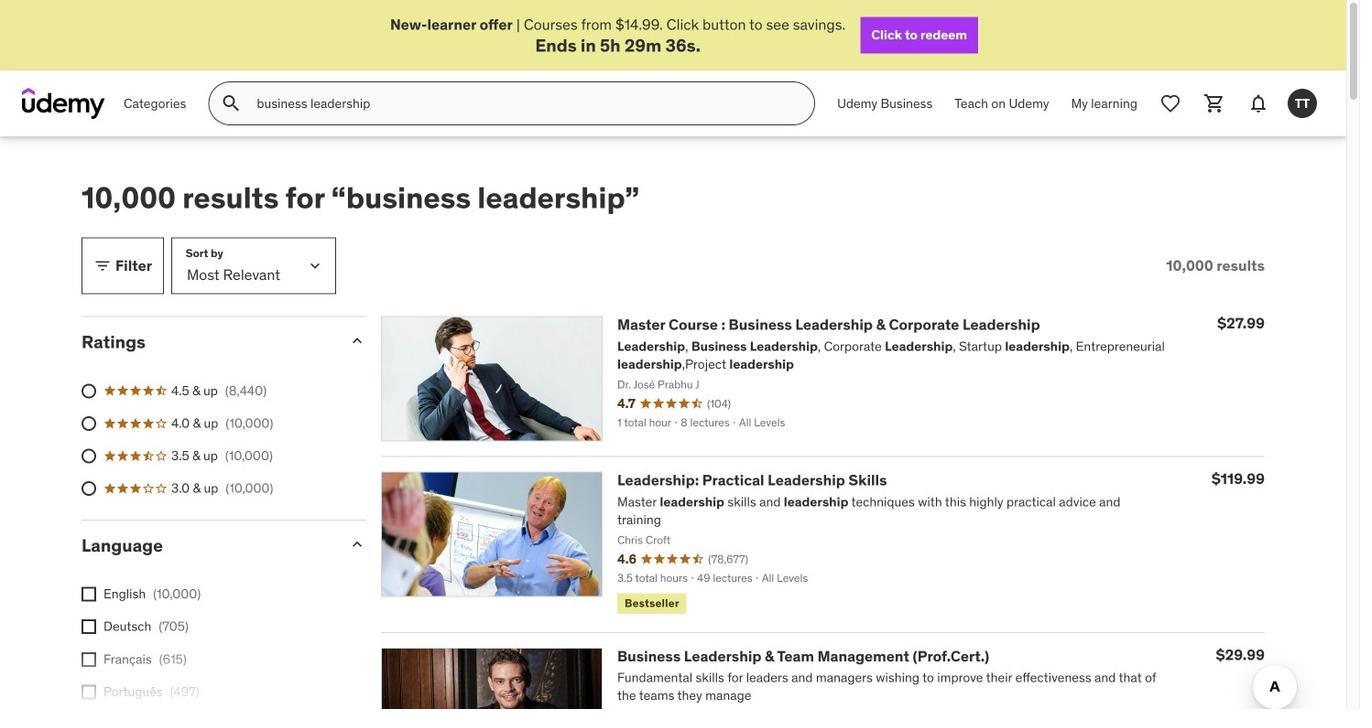 Task type: describe. For each thing, give the bounding box(es) containing it.
1 vertical spatial small image
[[348, 332, 366, 350]]

2 vertical spatial small image
[[348, 536, 366, 554]]

1 xsmall image from the top
[[82, 588, 96, 602]]

Search for anything text field
[[253, 88, 792, 119]]

xsmall image
[[82, 653, 96, 668]]

3 xsmall image from the top
[[82, 686, 96, 700]]



Task type: vqa. For each thing, say whether or not it's contained in the screenshot.
xsmall image
yes



Task type: locate. For each thing, give the bounding box(es) containing it.
0 vertical spatial xsmall image
[[82, 588, 96, 602]]

1 vertical spatial xsmall image
[[82, 620, 96, 635]]

wishlist image
[[1160, 93, 1182, 115]]

submit search image
[[220, 93, 242, 115]]

0 vertical spatial small image
[[93, 257, 112, 275]]

status
[[1166, 257, 1265, 275]]

xsmall image
[[82, 588, 96, 602], [82, 620, 96, 635], [82, 686, 96, 700]]

shopping cart with 0 items image
[[1204, 93, 1226, 115]]

2 xsmall image from the top
[[82, 620, 96, 635]]

small image
[[93, 257, 112, 275], [348, 332, 366, 350], [348, 536, 366, 554]]

2 vertical spatial xsmall image
[[82, 686, 96, 700]]

notifications image
[[1248, 93, 1270, 115]]

udemy image
[[22, 88, 105, 119]]



